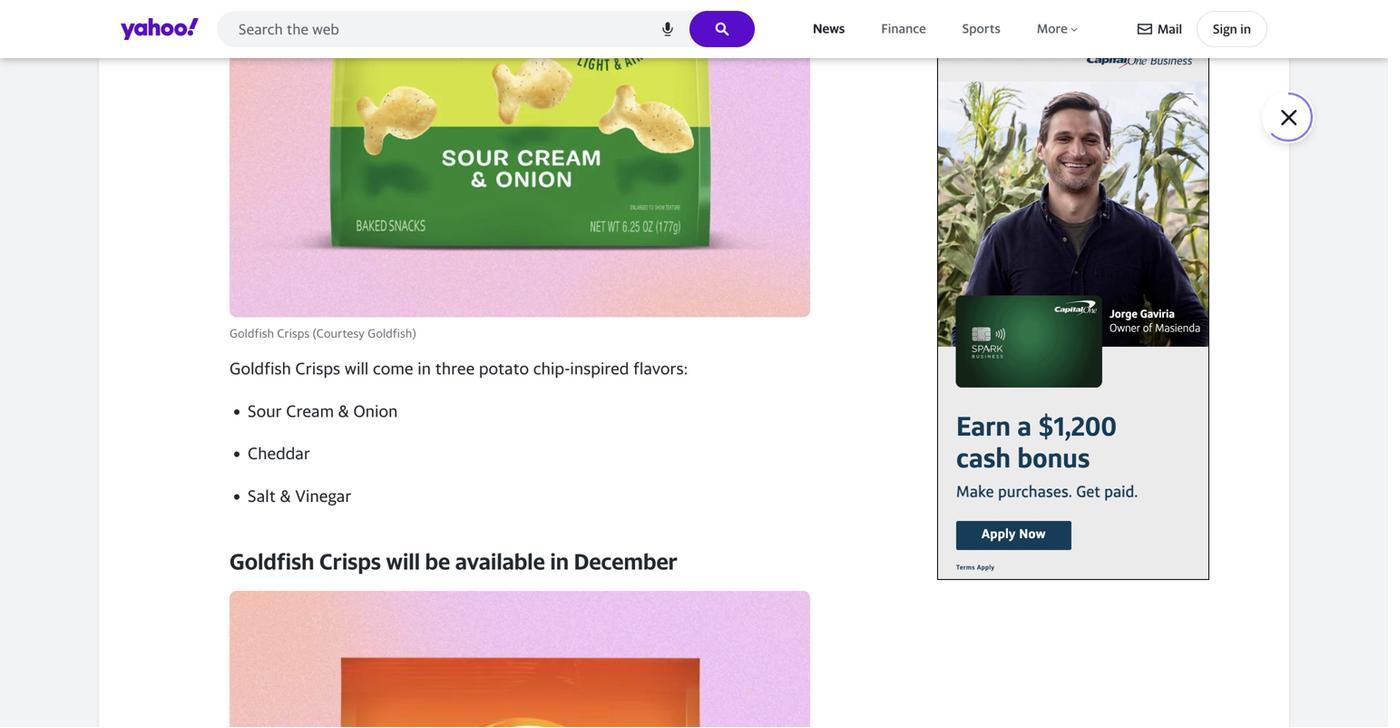 Task type: locate. For each thing, give the bounding box(es) containing it.
goldfish crisps will come in three potato chip-inspired flavors:
[[230, 359, 688, 378]]

flavors:
[[634, 359, 688, 378]]

2 vertical spatial goldfish
[[230, 548, 314, 574]]

be
[[425, 548, 450, 574]]

& left onion
[[338, 401, 349, 421]]

3 goldfish from the top
[[230, 548, 314, 574]]

chip-
[[533, 359, 570, 378]]

cream
[[286, 401, 334, 421]]

sour
[[248, 401, 282, 421]]

2 goldfish from the top
[[230, 359, 291, 378]]

news link
[[810, 17, 849, 40]]

toolbar
[[1138, 11, 1268, 47]]

0 horizontal spatial in
[[418, 359, 431, 378]]

1 vertical spatial goldfish
[[230, 359, 291, 378]]

1 vertical spatial &
[[280, 486, 291, 506]]

crisps down "goldfish crisps (courtesy goldfish)"
[[295, 359, 340, 378]]

crisps
[[277, 326, 310, 340], [295, 359, 340, 378], [319, 548, 381, 574]]

in right sign
[[1241, 21, 1252, 36]]

in
[[1241, 21, 1252, 36], [418, 359, 431, 378], [550, 548, 569, 574]]

1 goldfish from the top
[[230, 326, 274, 340]]

onion
[[353, 401, 398, 421]]

sports
[[963, 21, 1001, 36]]

Search query text field
[[217, 11, 755, 47]]

2 vertical spatial in
[[550, 548, 569, 574]]

salt & vinegar
[[248, 486, 352, 506]]

in left three
[[418, 359, 431, 378]]

will left come
[[345, 359, 369, 378]]

crisps down vinegar
[[319, 548, 381, 574]]

0 vertical spatial in
[[1241, 21, 1252, 36]]

2 horizontal spatial in
[[1241, 21, 1252, 36]]

finance
[[882, 21, 926, 36]]

toolbar containing mail
[[1138, 11, 1268, 47]]

None search field
[[217, 11, 755, 53]]

inspired
[[570, 359, 629, 378]]

vinegar
[[295, 486, 352, 506]]

0 vertical spatial goldfish
[[230, 326, 274, 340]]

will left be
[[386, 548, 420, 574]]

goldfish crisps (courtesy goldfish) image
[[230, 0, 811, 317]]

come
[[373, 359, 413, 378]]

potato
[[479, 359, 529, 378]]

0 vertical spatial &
[[338, 401, 349, 421]]

crisps for be
[[319, 548, 381, 574]]

0 vertical spatial will
[[345, 359, 369, 378]]

2 vertical spatial crisps
[[319, 548, 381, 574]]

& right salt at left bottom
[[280, 486, 291, 506]]

1 vertical spatial in
[[418, 359, 431, 378]]

&
[[338, 401, 349, 421], [280, 486, 291, 506]]

mail link
[[1138, 13, 1183, 45]]

crisps left (courtesy
[[277, 326, 310, 340]]

1 vertical spatial will
[[386, 548, 420, 574]]

goldfish
[[230, 326, 274, 340], [230, 359, 291, 378], [230, 548, 314, 574]]

in right available
[[550, 548, 569, 574]]

will for come
[[345, 359, 369, 378]]

mail
[[1158, 21, 1183, 36]]

will
[[345, 359, 369, 378], [386, 548, 420, 574]]

0 horizontal spatial will
[[345, 359, 369, 378]]

1 horizontal spatial &
[[338, 401, 349, 421]]

1 horizontal spatial will
[[386, 548, 420, 574]]

0 vertical spatial crisps
[[277, 326, 310, 340]]

goldfish crisps will be available in december
[[230, 548, 678, 574]]

1 vertical spatial crisps
[[295, 359, 340, 378]]



Task type: describe. For each thing, give the bounding box(es) containing it.
goldfish)
[[368, 326, 416, 340]]

december
[[574, 548, 678, 574]]

crisps for goldfish)
[[277, 326, 310, 340]]

sign in
[[1214, 21, 1252, 36]]

goldfish crisps (courtesy goldfish)
[[230, 326, 416, 340]]

goldfish for goldfish crisps will come in three potato chip-inspired flavors:
[[230, 359, 291, 378]]

0 horizontal spatial &
[[280, 486, 291, 506]]

sign
[[1214, 21, 1238, 36]]

three
[[435, 359, 475, 378]]

sports link
[[959, 17, 1005, 40]]

will for be
[[386, 548, 420, 574]]

search image
[[715, 22, 730, 36]]

finance link
[[878, 17, 930, 40]]

salt
[[248, 486, 276, 506]]

more
[[1037, 21, 1068, 36]]

(courtesy
[[313, 326, 365, 340]]

goldfish for goldfish crisps (courtesy goldfish)
[[230, 326, 274, 340]]

available
[[455, 548, 545, 574]]

cheddar
[[248, 444, 310, 463]]

crisps for come
[[295, 359, 340, 378]]

1 horizontal spatial in
[[550, 548, 569, 574]]

sour cream & onion
[[248, 401, 398, 421]]

goldfish for goldfish crisps will be available in december
[[230, 548, 314, 574]]

sign in link
[[1197, 11, 1268, 47]]

advertisement region
[[938, 35, 1210, 580]]

news
[[813, 21, 845, 36]]

more button
[[1034, 17, 1084, 40]]



